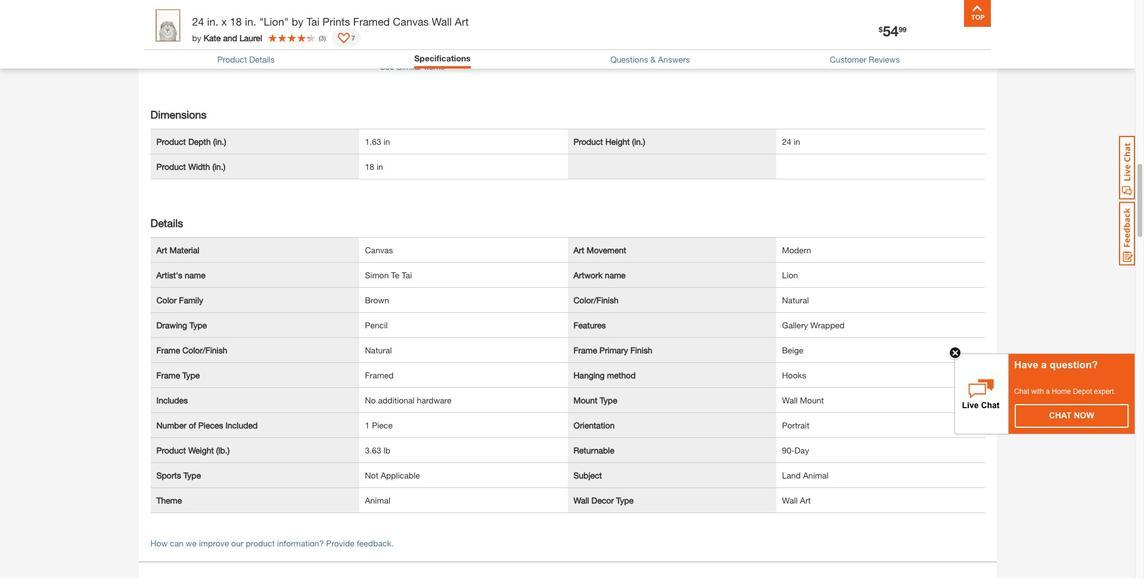 Task type: describe. For each thing, give the bounding box(es) containing it.
piece
[[372, 420, 393, 430]]

18 in
[[365, 161, 383, 171]]

0 vertical spatial canvas
[[393, 15, 429, 28]]

family
[[179, 295, 203, 305]]

gallery wrapped
[[782, 320, 845, 330]]

items
[[424, 62, 445, 72]]

frame for frame type
[[156, 370, 180, 380]]

beige
[[782, 345, 803, 355]]

product
[[246, 538, 275, 548]]

3.63 lb
[[365, 445, 390, 455]]

1 vertical spatial features
[[574, 320, 606, 330]]

wall for wall decor type
[[574, 495, 589, 505]]

chat
[[1049, 410, 1072, 420]]

)
[[324, 34, 326, 41]]

chat now
[[1049, 410, 1094, 420]]

see similar items
[[380, 62, 445, 72]]

art left material
[[156, 245, 167, 255]]

artist's name
[[156, 270, 205, 280]]

included
[[225, 420, 258, 430]]

product for product weight (lb.)
[[156, 445, 186, 455]]

subject
[[574, 470, 602, 480]]

modern
[[782, 245, 811, 255]]

height
[[605, 136, 630, 146]]

dimensions
[[150, 108, 207, 121]]

applicable
[[381, 470, 420, 480]]

orientation
[[574, 420, 615, 430]]

type for drawing type
[[189, 320, 207, 330]]

1 vertical spatial animal
[[365, 495, 390, 505]]

our
[[231, 538, 243, 548]]

0 vertical spatial by
[[292, 15, 303, 28]]

wall art
[[782, 495, 811, 505]]

reviews
[[869, 54, 900, 64]]

1
[[365, 420, 370, 430]]

name for artwork name
[[605, 270, 626, 280]]

live chat image
[[1119, 136, 1135, 200]]

1.63
[[365, 136, 381, 146]]

number
[[156, 420, 186, 430]]

0 vertical spatial framed
[[353, 15, 390, 28]]

0 horizontal spatial natural
[[365, 345, 392, 355]]

1 in. from the left
[[207, 15, 218, 28]]

name for artist's name
[[185, 270, 205, 280]]

pencil
[[365, 320, 388, 330]]

chat
[[1014, 387, 1029, 395]]

hardware
[[417, 395, 452, 405]]

day
[[795, 445, 809, 455]]

movement
[[587, 245, 626, 255]]

24 for 24 in. x 18 in. "lion" by tai prints framed canvas wall art
[[192, 15, 204, 28]]

2 mount from the left
[[800, 395, 824, 405]]

lb
[[384, 445, 390, 455]]

art movement
[[574, 245, 626, 255]]

can
[[170, 538, 184, 548]]

frame color/finish
[[156, 345, 227, 355]]

1 horizontal spatial details
[[249, 54, 275, 64]]

0 vertical spatial animal
[[803, 470, 828, 480]]

wall up 'specifications'
[[432, 15, 452, 28]]

decor
[[591, 495, 614, 505]]

sports
[[156, 470, 181, 480]]

in for 24 in
[[794, 136, 800, 146]]

sports type
[[156, 470, 201, 480]]

mount type
[[574, 395, 617, 405]]

not applicable
[[365, 470, 420, 480]]

feedback.
[[357, 538, 394, 548]]

lion
[[782, 270, 798, 280]]

2 in. from the left
[[245, 15, 256, 28]]

method
[[607, 370, 636, 380]]

theme
[[156, 495, 182, 505]]

width
[[188, 161, 210, 171]]

color
[[156, 295, 177, 305]]

hanging
[[574, 370, 605, 380]]

frame type
[[156, 370, 200, 380]]

portrait
[[782, 420, 809, 430]]

7
[[351, 34, 355, 41]]

no
[[365, 395, 376, 405]]

depth
[[188, 136, 211, 146]]

art up "artwork"
[[574, 245, 584, 255]]

color family
[[156, 295, 203, 305]]

depot
[[1073, 387, 1092, 395]]

weight
[[188, 445, 214, 455]]

in for 1.63 in
[[384, 136, 390, 146]]

7 button
[[332, 29, 361, 46]]

90-day
[[782, 445, 809, 455]]

hanging method
[[574, 370, 636, 380]]

(in.) for product width (in.)
[[212, 161, 225, 171]]

display image
[[338, 33, 350, 45]]

art material
[[156, 245, 199, 255]]

drawing type
[[156, 320, 207, 330]]

wall decor type
[[574, 495, 634, 505]]

now
[[1074, 410, 1094, 420]]

question?
[[1050, 359, 1098, 370]]

have
[[1014, 359, 1038, 370]]

similar
[[397, 62, 422, 72]]

simon
[[365, 270, 389, 280]]

material
[[170, 245, 199, 255]]

art down land animal at the bottom of page
[[800, 495, 811, 505]]

by kate and laurel
[[192, 32, 262, 43]]

&
[[650, 54, 656, 64]]

product width (in.)
[[156, 161, 225, 171]]

and
[[223, 32, 237, 43]]

improve
[[199, 538, 229, 548]]

3
[[321, 34, 324, 41]]

$
[[879, 25, 883, 34]]

questions & answers
[[610, 54, 690, 64]]

we
[[186, 538, 197, 548]]

te
[[391, 270, 399, 280]]

customer reviews
[[830, 54, 900, 64]]

1 horizontal spatial tai
[[402, 270, 412, 280]]

(lb.)
[[216, 445, 230, 455]]

0 vertical spatial features
[[380, 9, 425, 22]]



Task type: locate. For each thing, give the bounding box(es) containing it.
product down 'number'
[[156, 445, 186, 455]]

hooks
[[782, 370, 806, 380]]

product for product details
[[217, 54, 247, 64]]

features up frame primary finish
[[574, 320, 606, 330]]

have a question?
[[1014, 359, 1098, 370]]

type up frame color/finish
[[189, 320, 207, 330]]

0 vertical spatial color/finish
[[574, 295, 618, 305]]

name down movement
[[605, 270, 626, 280]]

details
[[249, 54, 275, 64], [150, 216, 183, 229]]

animal down not
[[365, 495, 390, 505]]

by
[[292, 15, 303, 28], [192, 32, 201, 43]]

wrapped
[[810, 320, 845, 330]]

18 down the 1.63 in the top of the page
[[365, 161, 374, 171]]

1 horizontal spatial 24
[[782, 136, 791, 146]]

specifications
[[414, 53, 471, 63]]

0 horizontal spatial color/finish
[[182, 345, 227, 355]]

feedback link image
[[1119, 201, 1135, 266]]

( 3 )
[[319, 34, 326, 41]]

1 horizontal spatial natural
[[782, 295, 809, 305]]

1 horizontal spatial by
[[292, 15, 303, 28]]

1 vertical spatial by
[[192, 32, 201, 43]]

0 horizontal spatial 18
[[230, 15, 242, 28]]

product left width
[[156, 161, 186, 171]]

answers
[[658, 54, 690, 64]]

in for 18 in
[[377, 161, 383, 171]]

gallery
[[782, 320, 808, 330]]

18
[[230, 15, 242, 28], [365, 161, 374, 171]]

a right 'with'
[[1046, 387, 1050, 395]]

1 horizontal spatial mount
[[800, 395, 824, 405]]

additional
[[378, 395, 415, 405]]

in
[[384, 136, 390, 146], [794, 136, 800, 146], [377, 161, 383, 171]]

customer
[[830, 54, 866, 64]]

3.63
[[365, 445, 381, 455]]

0 vertical spatial natural
[[782, 295, 809, 305]]

land
[[782, 470, 801, 480]]

1 vertical spatial canvas
[[365, 245, 393, 255]]

details down laurel
[[249, 54, 275, 64]]

type down the 'hanging method'
[[600, 395, 617, 405]]

wall for wall art
[[782, 495, 798, 505]]

product details button
[[217, 54, 275, 64], [217, 54, 275, 64]]

product down 'and'
[[217, 54, 247, 64]]

0 horizontal spatial name
[[185, 270, 205, 280]]

type
[[189, 320, 207, 330], [182, 370, 200, 380], [600, 395, 617, 405], [183, 470, 201, 480], [616, 495, 634, 505]]

pieces
[[198, 420, 223, 430]]

top button
[[964, 0, 991, 27]]

type for sports type
[[183, 470, 201, 480]]

(in.) for product depth (in.)
[[213, 136, 226, 146]]

2 name from the left
[[605, 270, 626, 280]]

frame up hanging
[[574, 345, 597, 355]]

24 in
[[782, 136, 800, 146]]

type for frame type
[[182, 370, 200, 380]]

natural up the gallery
[[782, 295, 809, 305]]

tai right "te"
[[402, 270, 412, 280]]

framed up 'no'
[[365, 370, 394, 380]]

canvas up see similar items
[[393, 15, 429, 28]]

product height (in.)
[[574, 136, 645, 146]]

1 vertical spatial natural
[[365, 345, 392, 355]]

no additional hardware
[[365, 395, 452, 405]]

product down dimensions
[[156, 136, 186, 146]]

0 horizontal spatial animal
[[365, 495, 390, 505]]

name
[[185, 270, 205, 280], [605, 270, 626, 280]]

24 in. x 18 in. "lion" by tai prints framed canvas wall art
[[192, 15, 469, 28]]

wall down land
[[782, 495, 798, 505]]

by left the kate
[[192, 32, 201, 43]]

not
[[365, 470, 378, 480]]

(
[[319, 34, 321, 41]]

in. left x
[[207, 15, 218, 28]]

mount down hanging
[[574, 395, 598, 405]]

features up similar
[[380, 9, 425, 22]]

0 horizontal spatial by
[[192, 32, 201, 43]]

0 horizontal spatial tai
[[306, 15, 320, 28]]

1 vertical spatial 24
[[782, 136, 791, 146]]

of
[[189, 420, 196, 430]]

frame up includes
[[156, 370, 180, 380]]

1 name from the left
[[185, 270, 205, 280]]

natural down pencil
[[365, 345, 392, 355]]

0 vertical spatial 24
[[192, 15, 204, 28]]

(in.) for product height (in.)
[[632, 136, 645, 146]]

0 horizontal spatial mount
[[574, 395, 598, 405]]

18 right x
[[230, 15, 242, 28]]

how
[[150, 538, 168, 548]]

0 vertical spatial a
[[1041, 359, 1047, 370]]

includes
[[156, 395, 188, 405]]

1 horizontal spatial features
[[574, 320, 606, 330]]

1 horizontal spatial 18
[[365, 161, 374, 171]]

54
[[883, 23, 899, 39]]

canvas up simon
[[365, 245, 393, 255]]

type down frame color/finish
[[182, 370, 200, 380]]

color/finish down drawing type
[[182, 345, 227, 355]]

kate
[[204, 32, 221, 43]]

1 horizontal spatial in
[[384, 136, 390, 146]]

questions & answers button
[[610, 54, 690, 64], [610, 54, 690, 64]]

product image image
[[147, 6, 186, 45]]

artwork name
[[574, 270, 626, 280]]

product left height
[[574, 136, 603, 146]]

(in.) right depth
[[213, 136, 226, 146]]

1 horizontal spatial name
[[605, 270, 626, 280]]

art
[[455, 15, 469, 28], [156, 245, 167, 255], [574, 245, 584, 255], [800, 495, 811, 505]]

product for product depth (in.)
[[156, 136, 186, 146]]

provide
[[326, 538, 354, 548]]

0 vertical spatial tai
[[306, 15, 320, 28]]

x
[[221, 15, 227, 28]]

tai up (
[[306, 15, 320, 28]]

see
[[380, 62, 394, 72]]

1 horizontal spatial color/finish
[[574, 295, 618, 305]]

1 vertical spatial 18
[[365, 161, 374, 171]]

0 horizontal spatial features
[[380, 9, 425, 22]]

chat with a home depot expert.
[[1014, 387, 1116, 395]]

product image
[[162, 0, 338, 74]]

1 mount from the left
[[574, 395, 598, 405]]

a right have
[[1041, 359, 1047, 370]]

animal right land
[[803, 470, 828, 480]]

1 vertical spatial framed
[[365, 370, 394, 380]]

1.63 in
[[365, 136, 390, 146]]

1 vertical spatial details
[[150, 216, 183, 229]]

laurel
[[239, 32, 262, 43]]

by right ""lion""
[[292, 15, 303, 28]]

frame
[[156, 345, 180, 355], [574, 345, 597, 355], [156, 370, 180, 380]]

wall for wall mount
[[782, 395, 798, 405]]

0 vertical spatial details
[[249, 54, 275, 64]]

1 vertical spatial a
[[1046, 387, 1050, 395]]

wall mount
[[782, 395, 824, 405]]

product for product height (in.)
[[574, 136, 603, 146]]

a
[[1041, 359, 1047, 370], [1046, 387, 1050, 395]]

product weight (lb.)
[[156, 445, 230, 455]]

product depth (in.)
[[156, 136, 226, 146]]

frame primary finish
[[574, 345, 652, 355]]

(in.)
[[213, 136, 226, 146], [632, 136, 645, 146], [212, 161, 225, 171]]

frame down the drawing
[[156, 345, 180, 355]]

specifications button
[[414, 53, 471, 66], [414, 53, 471, 63]]

prints
[[323, 15, 350, 28]]

home
[[1052, 387, 1071, 395]]

product for product width (in.)
[[156, 161, 186, 171]]

framed
[[353, 15, 390, 28], [365, 370, 394, 380]]

0 horizontal spatial in.
[[207, 15, 218, 28]]

color/finish down artwork name
[[574, 295, 618, 305]]

type for mount type
[[600, 395, 617, 405]]

(in.) right height
[[632, 136, 645, 146]]

mount up portrait
[[800, 395, 824, 405]]

frame for frame color/finish
[[156, 345, 180, 355]]

wall left decor
[[574, 495, 589, 505]]

"lion"
[[259, 15, 289, 28]]

99
[[899, 25, 907, 34]]

finish
[[630, 345, 652, 355]]

in.
[[207, 15, 218, 28], [245, 15, 256, 28]]

details up art material
[[150, 216, 183, 229]]

chat now link
[[1015, 404, 1128, 427]]

0 horizontal spatial details
[[150, 216, 183, 229]]

24
[[192, 15, 204, 28], [782, 136, 791, 146]]

returnable
[[574, 445, 614, 455]]

name up the family
[[185, 270, 205, 280]]

2 horizontal spatial in
[[794, 136, 800, 146]]

24 for 24 in
[[782, 136, 791, 146]]

questions
[[610, 54, 648, 64]]

with
[[1031, 387, 1044, 395]]

1 horizontal spatial animal
[[803, 470, 828, 480]]

1 vertical spatial tai
[[402, 270, 412, 280]]

primary
[[599, 345, 628, 355]]

frame for frame primary finish
[[574, 345, 597, 355]]

1 vertical spatial color/finish
[[182, 345, 227, 355]]

1 horizontal spatial in.
[[245, 15, 256, 28]]

(in.) right width
[[212, 161, 225, 171]]

art up 'specifications'
[[455, 15, 469, 28]]

0 horizontal spatial 24
[[192, 15, 204, 28]]

type right sports on the bottom
[[183, 470, 201, 480]]

0 vertical spatial 18
[[230, 15, 242, 28]]

$ 54 99
[[879, 23, 907, 39]]

0 horizontal spatial in
[[377, 161, 383, 171]]

number of pieces included
[[156, 420, 258, 430]]

framed up 7
[[353, 15, 390, 28]]

type right decor
[[616, 495, 634, 505]]

how can we improve our product information? provide feedback.
[[150, 538, 394, 548]]

in. up laurel
[[245, 15, 256, 28]]

wall down hooks
[[782, 395, 798, 405]]



Task type: vqa. For each thing, say whether or not it's contained in the screenshot.


